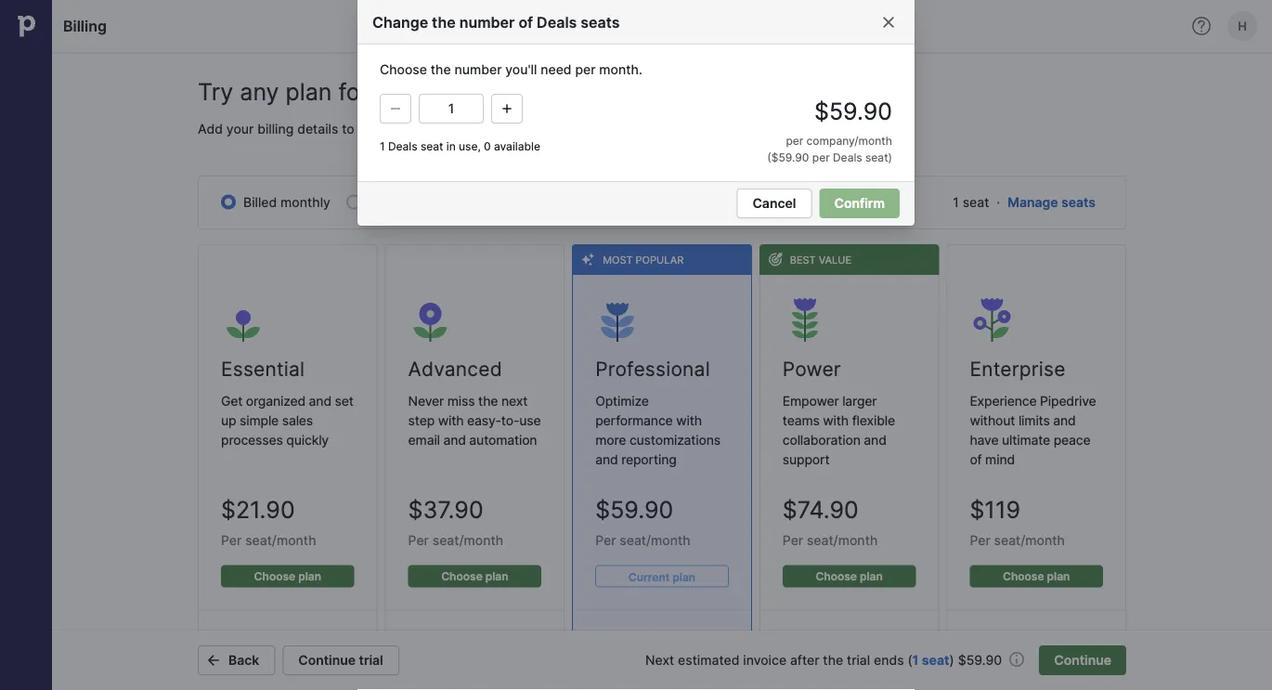 Task type: locate. For each thing, give the bounding box(es) containing it.
2 vertical spatial seat
[[922, 653, 950, 668]]

deals
[[537, 13, 577, 31], [388, 140, 418, 153], [833, 151, 863, 164]]

1 vertical spatial of
[[970, 452, 982, 468]]

3 seat/month from the left
[[620, 533, 691, 549]]

cancel button
[[737, 189, 812, 218]]

deals down continue
[[388, 140, 418, 153]]

1 horizontal spatial $59.90
[[815, 98, 893, 125]]

key up enhanced
[[970, 635, 991, 647]]

$59.90 right ')'
[[958, 653, 1003, 668]]

trial left ends
[[847, 653, 871, 668]]

3 per from the left
[[596, 533, 616, 549]]

of inside scalable control of accoun
[[900, 665, 913, 681]]

choose plan down $21.90 per seat/month at the left of page
[[254, 569, 321, 583]]

best value
[[790, 254, 852, 266]]

scalable control of accoun
[[798, 665, 913, 690]]

1 left · at the top right of the page
[[953, 194, 960, 210]]

1 down continue
[[380, 140, 385, 153]]

with inside 'optimize performance with more customizations and reporting'
[[677, 413, 702, 429]]

0 horizontal spatial continue
[[299, 653, 356, 668]]

2 horizontal spatial $59.90
[[958, 653, 1003, 668]]

2 horizontal spatial color primary image
[[882, 15, 897, 30]]

seats
[[581, 13, 620, 31], [1062, 194, 1096, 210]]

back button
[[198, 646, 275, 675]]

choose plan
[[254, 569, 321, 583], [441, 569, 509, 583], [816, 569, 883, 583], [1003, 569, 1071, 583]]

2 vertical spatial per
[[813, 151, 830, 164]]

·
[[997, 194, 1001, 210]]

choose plan button for $119
[[970, 565, 1104, 588]]

0 horizontal spatial with
[[438, 413, 464, 429]]

0 horizontal spatial color primary inverted image
[[581, 252, 596, 267]]

0 horizontal spatial use
[[459, 140, 478, 153]]

1 right ends
[[913, 653, 919, 668]]

per down $37.90
[[408, 533, 429, 549]]

0 horizontal spatial seats
[[581, 13, 620, 31]]

4 choose plan from the left
[[1003, 569, 1071, 583]]

choose down '$37.90 per seat/month'
[[441, 569, 483, 583]]

1 choose plan button from the left
[[221, 565, 355, 588]]

1 key from the left
[[596, 635, 616, 647]]

1 horizontal spatial key
[[970, 635, 991, 647]]

1 vertical spatial seat
[[963, 194, 990, 210]]

plan right current
[[673, 570, 696, 584]]

of inside experience pipedrive without limits and have ultimate peace of mind
[[970, 452, 982, 468]]

1 horizontal spatial seats
[[1062, 194, 1096, 210]]

1 horizontal spatial continue
[[1055, 653, 1112, 668]]

choose plan button for $74.90
[[783, 565, 916, 588]]

2 vertical spatial 1
[[913, 653, 919, 668]]

annually
[[406, 195, 457, 210]]

per down $21.90
[[221, 533, 242, 549]]

use
[[459, 140, 478, 153], [520, 413, 541, 429]]

number for of
[[460, 13, 515, 31]]

the left control at the right
[[823, 653, 844, 668]]

seat/month inside the $74.90 per seat/month
[[807, 533, 878, 549]]

0 horizontal spatial trial
[[359, 653, 383, 668]]

1 vertical spatial per
[[786, 134, 804, 148]]

seat/month inside $21.90 per seat/month
[[245, 533, 316, 549]]

2 horizontal spatial per
[[813, 151, 830, 164]]

1 color primary inverted image from the left
[[581, 252, 596, 267]]

the up easy-
[[479, 393, 498, 409]]

email down step
[[408, 432, 440, 448]]

and down "more"
[[596, 452, 618, 468]]

0 horizontal spatial features:
[[619, 635, 674, 647]]

seat down add your billing details to continue on your selected plan after your trial ends.
[[421, 140, 444, 153]]

plan down $119 per seat/month at the bottom of page
[[1048, 569, 1071, 583]]

popular
[[636, 254, 684, 266]]

1 horizontal spatial use
[[520, 413, 541, 429]]

• for $21.90
[[221, 667, 228, 682]]

seat right the "("
[[922, 653, 950, 668]]

number for you'll
[[455, 61, 502, 77]]

features: for $59.90
[[619, 635, 674, 647]]

per inside $59.90 per seat/month
[[596, 533, 616, 549]]

1 deals seat in use , 0 available
[[380, 140, 541, 153]]

billing
[[257, 121, 294, 137]]

1 horizontal spatial key features:
[[970, 635, 1049, 647]]

quick help image
[[1191, 15, 1213, 37]]

choose plan button down $119 per seat/month at the bottom of page
[[970, 565, 1104, 588]]

0 horizontal spatial •
[[221, 667, 228, 682]]

1 horizontal spatial after
[[791, 653, 820, 668]]

billed for billed monthly
[[243, 195, 277, 210]]

and down miss
[[444, 432, 466, 448]]

trial inside button
[[359, 653, 383, 668]]

seat/month up current plan button
[[620, 533, 691, 549]]

per up current plan button
[[596, 533, 616, 549]]

simple
[[240, 413, 279, 429]]

invoice
[[743, 653, 787, 668]]

1 • from the left
[[221, 667, 228, 682]]

use down "next"
[[520, 413, 541, 429]]

1 horizontal spatial your
[[434, 121, 462, 137]]

color primary inverted image
[[581, 252, 596, 267], [768, 252, 783, 267]]

plan inside current plan button
[[673, 570, 696, 584]]

billed left monthly
[[243, 195, 277, 210]]

0 vertical spatial after
[[552, 121, 581, 137]]

2 horizontal spatial 1
[[953, 194, 960, 210]]

2 with from the left
[[677, 413, 702, 429]]

seats right manage
[[1062, 194, 1096, 210]]

key features: up color muted "icon"
[[970, 635, 1049, 647]]

any
[[240, 78, 279, 106]]

your up in
[[434, 121, 462, 137]]

deals up the need
[[537, 13, 577, 31]]

seat/month inside '$37.90 per seat/month'
[[433, 533, 504, 549]]

• inside • lead, deal, contact, calenda
[[221, 667, 228, 682]]

choose down $21.90 per seat/month at the left of page
[[254, 569, 296, 583]]

features: up color muted "icon"
[[993, 635, 1049, 647]]

3 your from the left
[[585, 121, 612, 137]]

and inside experience pipedrive without limits and have ultimate peace of mind
[[1054, 413, 1076, 429]]

1 seat/month from the left
[[245, 533, 316, 549]]

features: up next
[[619, 635, 674, 647]]

per inside '$37.90 per seat/month'
[[408, 533, 429, 549]]

• enhanced security preferences
[[970, 665, 1099, 690]]

optimize
[[596, 393, 649, 409]]

color primary inverted image left best
[[768, 252, 783, 267]]

• inside • enhanced security preferences
[[970, 667, 977, 682]]

sales
[[282, 413, 313, 429]]

change
[[373, 13, 428, 31]]

choose
[[380, 61, 427, 77], [254, 569, 296, 583], [441, 569, 483, 583], [816, 569, 857, 583], [1003, 569, 1045, 583]]

billing
[[63, 17, 107, 35]]

reporting
[[622, 452, 677, 468]]

$59.90 for $59.90 per company/month ($59.90 per deals seat)
[[815, 98, 893, 125]]

3 with from the left
[[823, 413, 849, 429]]

$59.90 inside the $59.90 per company/month ($59.90 per deals seat)
[[815, 98, 893, 125]]

larger
[[843, 393, 877, 409]]

seat/month down $21.90
[[245, 533, 316, 549]]

1 billed from the left
[[243, 195, 277, 210]]

choose plan down the $74.90 per seat/month
[[816, 569, 883, 583]]

2 continue from the left
[[1055, 653, 1112, 668]]

choose plan button
[[221, 565, 355, 588], [408, 565, 542, 588], [783, 565, 916, 588], [970, 565, 1104, 588]]

per inside $21.90 per seat/month
[[221, 533, 242, 549]]

0 horizontal spatial your
[[227, 121, 254, 137]]

number left you'll
[[455, 61, 502, 77]]

2 horizontal spatial seat
[[963, 194, 990, 210]]

0 horizontal spatial key
[[596, 635, 616, 647]]

$59.90 per company/month ($59.90 per deals seat)
[[768, 98, 893, 164]]

all
[[221, 635, 240, 647]]

choose plan button down $21.90 per seat/month at the left of page
[[221, 565, 355, 588]]

1 horizontal spatial •
[[970, 667, 977, 682]]

scalable
[[798, 665, 850, 681]]

contact,
[[236, 684, 286, 690]]

platinum image
[[596, 297, 640, 342]]

• right ')'
[[970, 667, 977, 682]]

$59.90 up company/month on the right
[[815, 98, 893, 125]]

2 horizontal spatial trial
[[847, 653, 871, 668]]

number up choose the number you'll need per month.
[[460, 13, 515, 31]]

1 features: from the left
[[619, 635, 674, 647]]

1 your from the left
[[227, 121, 254, 137]]

details
[[297, 121, 339, 137]]

trial left ends. at the right top of the page
[[616, 121, 639, 137]]

0 vertical spatial per
[[575, 61, 596, 77]]

choose plan button down the $74.90 per seat/month
[[783, 565, 916, 588]]

most popular
[[603, 254, 684, 266]]

enhanced
[[985, 665, 1046, 681]]

choose plan button for $37.90
[[408, 565, 542, 588]]

• lead, deal, contact, calenda
[[221, 665, 343, 690]]

color primary inverted image for best value
[[768, 252, 783, 267]]

to-
[[502, 413, 520, 429]]

seat/month for $59.90
[[620, 533, 691, 549]]

1 vertical spatial 1
[[953, 194, 960, 210]]

with up collaboration
[[823, 413, 849, 429]]

0 horizontal spatial $59.90
[[596, 496, 674, 524]]

1 vertical spatial number
[[455, 61, 502, 77]]

choose for $74.90
[[816, 569, 857, 583]]

empower
[[783, 393, 839, 409]]

number
[[460, 13, 515, 31], [455, 61, 502, 77]]

per up ($59.90
[[786, 134, 804, 148]]

use inside never miss the next step with easy-to-use email and automation
[[520, 413, 541, 429]]

2 choose plan from the left
[[441, 569, 509, 583]]

2 horizontal spatial deals
[[833, 151, 863, 164]]

your left ends. at the right top of the page
[[585, 121, 612, 137]]

never
[[408, 393, 444, 409]]

back
[[229, 653, 259, 668]]

the
[[432, 13, 456, 31], [431, 61, 451, 77], [479, 393, 498, 409], [823, 653, 844, 668]]

of up you'll
[[519, 13, 533, 31]]

0 vertical spatial email
[[408, 432, 440, 448]]

continue trial
[[299, 653, 383, 668]]

seat/month down $37.90
[[433, 533, 504, 549]]

flexible
[[853, 413, 895, 429]]

per for $59.90
[[596, 533, 616, 549]]

per
[[221, 533, 242, 549], [408, 533, 429, 549], [596, 533, 616, 549], [783, 533, 804, 549], [970, 533, 991, 549]]

4 choose plan button from the left
[[970, 565, 1104, 588]]

0 vertical spatial of
[[519, 13, 533, 31]]

1 continue from the left
[[299, 653, 356, 668]]

billed left annually
[[369, 195, 402, 210]]

0 horizontal spatial deals
[[388, 140, 418, 153]]

1 vertical spatial after
[[791, 653, 820, 668]]

key up multiple
[[596, 635, 616, 647]]

0 vertical spatial seats
[[581, 13, 620, 31]]

use right in
[[459, 140, 478, 153]]

month.
[[599, 61, 643, 77]]

and down pipedrive
[[1054, 413, 1076, 429]]

per right the need
[[575, 61, 596, 77]]

• left the back
[[221, 667, 228, 682]]

0 horizontal spatial email
[[408, 432, 440, 448]]

with up "customizations"
[[677, 413, 702, 429]]

1 horizontal spatial billed
[[369, 195, 402, 210]]

and left set
[[309, 393, 332, 409]]

$59.90 down reporting
[[596, 496, 674, 524]]

of left '1 seat' link
[[900, 665, 913, 681]]

email inside multiple email sync and extr
[[663, 665, 696, 681]]

seat/month
[[245, 533, 316, 549], [433, 533, 504, 549], [620, 533, 691, 549], [807, 533, 878, 549], [995, 533, 1065, 549]]

1 horizontal spatial email
[[663, 665, 696, 681]]

0 horizontal spatial after
[[552, 121, 581, 137]]

collaboration
[[783, 432, 861, 448]]

0 vertical spatial number
[[460, 13, 515, 31]]

0 horizontal spatial key features:
[[596, 635, 674, 647]]

2 vertical spatial $59.90
[[958, 653, 1003, 668]]

1 horizontal spatial with
[[677, 413, 702, 429]]

plan down the $74.90 per seat/month
[[860, 569, 883, 583]]

1 vertical spatial use
[[520, 413, 541, 429]]

continue down include:
[[299, 653, 356, 668]]

None number field
[[419, 94, 484, 124]]

plan down '$37.90 per seat/month'
[[486, 569, 509, 583]]

choose plan button down '$37.90 per seat/month'
[[408, 565, 542, 588]]

plan for $21.90
[[298, 569, 321, 583]]

0 horizontal spatial 1
[[380, 140, 385, 153]]

per down $119
[[970, 533, 991, 549]]

trial right deal,
[[359, 653, 383, 668]]

home image
[[12, 12, 40, 40]]

company/month
[[807, 134, 893, 148]]

email left sync
[[663, 665, 696, 681]]

continue right color muted "icon"
[[1055, 653, 1112, 668]]

all plans include:
[[221, 635, 327, 647]]

seats up month.
[[581, 13, 620, 31]]

1 vertical spatial email
[[663, 665, 696, 681]]

after down the need
[[552, 121, 581, 137]]

of down have
[[970, 452, 982, 468]]

2 vertical spatial of
[[900, 665, 913, 681]]

and inside never miss the next step with easy-to-use email and automation
[[444, 432, 466, 448]]

seat/month inside $119 per seat/month
[[995, 533, 1065, 549]]

1 key features: from the left
[[596, 635, 674, 647]]

0 horizontal spatial billed
[[243, 195, 277, 210]]

2 • from the left
[[970, 667, 977, 682]]

per
[[575, 61, 596, 77], [786, 134, 804, 148], [813, 151, 830, 164]]

seat/month down $119
[[995, 533, 1065, 549]]

color primary inverted image for most popular
[[581, 252, 596, 267]]

$21.90 per seat/month
[[221, 496, 316, 549]]

1 horizontal spatial of
[[900, 665, 913, 681]]

seat left · at the top right of the page
[[963, 194, 990, 210]]

1 vertical spatial $59.90
[[596, 496, 674, 524]]

2 key from the left
[[970, 635, 991, 647]]

0 vertical spatial seat
[[421, 140, 444, 153]]

0 vertical spatial $59.90
[[815, 98, 893, 125]]

color primary inverted image left most
[[581, 252, 596, 267]]

seat
[[421, 140, 444, 153], [963, 194, 990, 210], [922, 653, 950, 668]]

color primary image
[[882, 15, 897, 30], [385, 101, 407, 116], [496, 101, 518, 116]]

2 choose plan button from the left
[[408, 565, 542, 588]]

1 vertical spatial seats
[[1062, 194, 1096, 210]]

4 seat/month from the left
[[807, 533, 878, 549]]

1 for 1 seat · manage seats
[[953, 194, 960, 210]]

1 per from the left
[[221, 533, 242, 549]]

3 choose plan from the left
[[816, 569, 883, 583]]

automation
[[470, 432, 537, 448]]

with
[[438, 413, 464, 429], [677, 413, 702, 429], [823, 413, 849, 429]]

key for $119
[[970, 635, 991, 647]]

and down flexible
[[864, 432, 887, 448]]

$59.90 inside $59.90 per seat/month
[[596, 496, 674, 524]]

customizations
[[630, 432, 721, 448]]

$37.90 per seat/month
[[408, 496, 504, 549]]

2 key features: from the left
[[970, 635, 1049, 647]]

1 horizontal spatial color primary inverted image
[[768, 252, 783, 267]]

0 horizontal spatial of
[[519, 13, 533, 31]]

2 features: from the left
[[993, 635, 1049, 647]]

your right the add
[[227, 121, 254, 137]]

2 horizontal spatial of
[[970, 452, 982, 468]]

ruby image
[[783, 297, 828, 342]]

$59.90 per seat/month
[[596, 496, 691, 549]]

current plan
[[629, 570, 696, 584]]

plan up include:
[[298, 569, 321, 583]]

color muted image
[[1010, 652, 1025, 667]]

get
[[221, 393, 243, 409]]

1 choose plan from the left
[[254, 569, 321, 583]]

0 horizontal spatial color primary image
[[385, 101, 407, 116]]

sync
[[699, 665, 728, 681]]

key features: up multiple
[[596, 635, 674, 647]]

$21.90
[[221, 496, 295, 524]]

0 vertical spatial 1
[[380, 140, 385, 153]]

features:
[[619, 635, 674, 647], [993, 635, 1049, 647]]

per inside $119 per seat/month
[[970, 533, 991, 549]]

confirm
[[835, 196, 885, 211]]

choose plan down '$37.90 per seat/month'
[[441, 569, 509, 583]]

empower larger teams with flexible collaboration and support
[[783, 393, 895, 468]]

5 seat/month from the left
[[995, 533, 1065, 549]]

seat/month down $74.90
[[807, 533, 878, 549]]

4 per from the left
[[783, 533, 804, 549]]

2 horizontal spatial with
[[823, 413, 849, 429]]

try any plan for free
[[198, 78, 419, 106]]

per for $119
[[970, 533, 991, 549]]

5 per from the left
[[970, 533, 991, 549]]

per down $74.90
[[783, 533, 804, 549]]

best
[[790, 254, 816, 266]]

choose down $119 per seat/month at the bottom of page
[[1003, 569, 1045, 583]]

processes
[[221, 432, 283, 448]]

2 per from the left
[[408, 533, 429, 549]]

and inside get organized and set up simple sales processes quickly
[[309, 393, 332, 409]]

per right ($59.90
[[813, 151, 830, 164]]

1 horizontal spatial features:
[[993, 635, 1049, 647]]

seat/month inside $59.90 per seat/month
[[620, 533, 691, 549]]

current plan button
[[596, 565, 729, 588]]

and down multiple
[[610, 684, 633, 690]]

teams
[[783, 413, 820, 429]]

deals inside the $59.90 per company/month ($59.90 per deals seat)
[[833, 151, 863, 164]]

$119 per seat/month
[[970, 496, 1065, 549]]

with down miss
[[438, 413, 464, 429]]

choose down the $74.90 per seat/month
[[816, 569, 857, 583]]

0 horizontal spatial seat
[[421, 140, 444, 153]]

2 seat/month from the left
[[433, 533, 504, 549]]

3 choose plan button from the left
[[783, 565, 916, 588]]

per inside the $74.90 per seat/month
[[783, 533, 804, 549]]

2 horizontal spatial your
[[585, 121, 612, 137]]

2 color primary inverted image from the left
[[768, 252, 783, 267]]

choose plan down $119 per seat/month at the bottom of page
[[1003, 569, 1071, 583]]

1 with from the left
[[438, 413, 464, 429]]

2 billed from the left
[[369, 195, 402, 210]]

optimize performance with more customizations and reporting
[[596, 393, 721, 468]]

the right change
[[432, 13, 456, 31]]

deals down company/month on the right
[[833, 151, 863, 164]]

organized
[[246, 393, 306, 409]]

after right the invoice
[[791, 653, 820, 668]]



Task type: vqa. For each thing, say whether or not it's contained in the screenshot.


Task type: describe. For each thing, give the bounding box(es) containing it.
choose plan for $21.90
[[254, 569, 321, 583]]

with inside never miss the next step with easy-to-use email and automation
[[438, 413, 464, 429]]

change the number of deals seats
[[373, 13, 620, 31]]

h button
[[1224, 7, 1262, 45]]

experience
[[970, 393, 1037, 409]]

seat/month for $119
[[995, 533, 1065, 549]]

diamond image
[[970, 297, 1015, 342]]

add
[[198, 121, 223, 137]]

limits
[[1019, 413, 1050, 429]]

choose plan button for $21.90
[[221, 565, 355, 588]]

preferences
[[985, 684, 1059, 690]]

plan up details
[[286, 78, 332, 106]]

get organized and set up simple sales processes quickly
[[221, 393, 354, 448]]

advanced
[[408, 357, 503, 381]]

choose up free
[[380, 61, 427, 77]]

key for $59.90
[[596, 635, 616, 647]]

features: for $119
[[993, 635, 1049, 647]]

choose plan for $37.90
[[441, 569, 509, 583]]

the up add your billing details to continue on your selected plan after your trial ends.
[[431, 61, 451, 77]]

continue for continue
[[1055, 653, 1112, 668]]

set
[[335, 393, 354, 409]]

color primary image
[[203, 653, 225, 668]]

need
[[541, 61, 572, 77]]

never miss the next step with easy-to-use email and automation
[[408, 393, 541, 448]]

0
[[484, 140, 491, 153]]

choose for $119
[[1003, 569, 1045, 583]]

seat)
[[866, 151, 893, 164]]

1 seat link
[[913, 653, 950, 668]]

,
[[478, 140, 481, 153]]

to
[[342, 121, 355, 137]]

1 horizontal spatial per
[[786, 134, 804, 148]]

estimated
[[678, 653, 740, 668]]

and inside multiple email sync and extr
[[610, 684, 633, 690]]

1 for 1 deals seat in use , 0 available
[[380, 140, 385, 153]]

$119
[[970, 496, 1021, 524]]

security
[[1050, 665, 1099, 681]]

without
[[970, 413, 1016, 429]]

seat/month for $21.90
[[245, 533, 316, 549]]

key features: for $119
[[970, 635, 1049, 647]]

seat/month for $37.90
[[433, 533, 504, 549]]

)
[[950, 653, 955, 668]]

pipedrive
[[1041, 393, 1097, 409]]

billed monthly
[[243, 195, 331, 210]]

billed for billed annually
[[369, 195, 402, 210]]

0 vertical spatial use
[[459, 140, 478, 153]]

choose for $21.90
[[254, 569, 296, 583]]

gold image
[[408, 297, 453, 342]]

$74.90 per seat/month
[[783, 496, 878, 549]]

power
[[783, 357, 842, 381]]

1 horizontal spatial trial
[[616, 121, 639, 137]]

value
[[819, 254, 852, 266]]

seat/month for $74.90
[[807, 533, 878, 549]]

step
[[408, 413, 435, 429]]

per for $37.90
[[408, 533, 429, 549]]

($59.90
[[768, 151, 810, 164]]

the inside never miss the next step with easy-to-use email and automation
[[479, 393, 498, 409]]

plan up 'available' in the top of the page
[[522, 121, 548, 137]]

choose plan for $119
[[1003, 569, 1071, 583]]

• for $119
[[970, 667, 977, 682]]

continue for continue trial
[[299, 653, 356, 668]]

essential
[[221, 357, 305, 381]]

billed annually
[[369, 195, 457, 210]]

per for $21.90
[[221, 533, 242, 549]]

professional
[[596, 357, 711, 381]]

on
[[415, 121, 431, 137]]

silver image
[[221, 297, 266, 342]]

multiple email sync and extr
[[610, 665, 728, 690]]

mind
[[986, 452, 1015, 468]]

(
[[908, 653, 913, 668]]

confirm button
[[820, 189, 900, 218]]

plan for $119
[[1048, 569, 1071, 583]]

available
[[494, 140, 541, 153]]

manage seats link
[[1008, 194, 1096, 210]]

1 horizontal spatial seat
[[922, 653, 950, 668]]

ends
[[874, 653, 905, 668]]

plan for $59.90
[[673, 570, 696, 584]]

quickly
[[286, 432, 329, 448]]

key features: for $59.90
[[596, 635, 674, 647]]

current
[[629, 570, 670, 584]]

continue button
[[1040, 646, 1127, 675]]

$74.90
[[783, 496, 859, 524]]

have
[[970, 432, 999, 448]]

per for $74.90
[[783, 533, 804, 549]]

1 horizontal spatial color primary image
[[496, 101, 518, 116]]

and inside 'optimize performance with more customizations and reporting'
[[596, 452, 618, 468]]

email inside never miss the next step with easy-to-use email and automation
[[408, 432, 440, 448]]

2 your from the left
[[434, 121, 462, 137]]

include:
[[279, 635, 327, 647]]

monthly
[[281, 195, 331, 210]]

next estimated invoice after the trial ends ( 1 seat ) $59.90
[[646, 653, 1003, 668]]

plans
[[243, 635, 277, 647]]

manage
[[1008, 194, 1059, 210]]

experience pipedrive without limits and have ultimate peace of mind
[[970, 393, 1097, 468]]

selected
[[465, 121, 518, 137]]

0 horizontal spatial per
[[575, 61, 596, 77]]

try
[[198, 78, 233, 106]]

choose for $37.90
[[441, 569, 483, 583]]

continue trial button
[[283, 646, 399, 675]]

plan for $37.90
[[486, 569, 509, 583]]

you'll
[[506, 61, 537, 77]]

add your billing details to continue on your selected plan after your trial ends.
[[198, 121, 676, 137]]

continue
[[358, 121, 412, 137]]

deal,
[[273, 665, 303, 681]]

and inside empower larger teams with flexible collaboration and support
[[864, 432, 887, 448]]

1 horizontal spatial 1
[[913, 653, 919, 668]]

free
[[375, 78, 419, 106]]

1 horizontal spatial deals
[[537, 13, 577, 31]]

miss
[[448, 393, 475, 409]]

most
[[603, 254, 633, 266]]

choose plan for $74.90
[[816, 569, 883, 583]]

easy-
[[467, 413, 502, 429]]

enterprise
[[970, 357, 1066, 381]]

cancel
[[753, 196, 797, 211]]

$59.90 for $59.90 per seat/month
[[596, 496, 674, 524]]

1 seat · manage seats
[[953, 194, 1096, 210]]

with inside empower larger teams with flexible collaboration and support
[[823, 413, 849, 429]]

choose the number you'll need per month.
[[380, 61, 643, 77]]

up
[[221, 413, 236, 429]]

plan for $74.90
[[860, 569, 883, 583]]

for
[[339, 78, 369, 106]]

more
[[596, 432, 626, 448]]

multiple
[[610, 665, 659, 681]]



